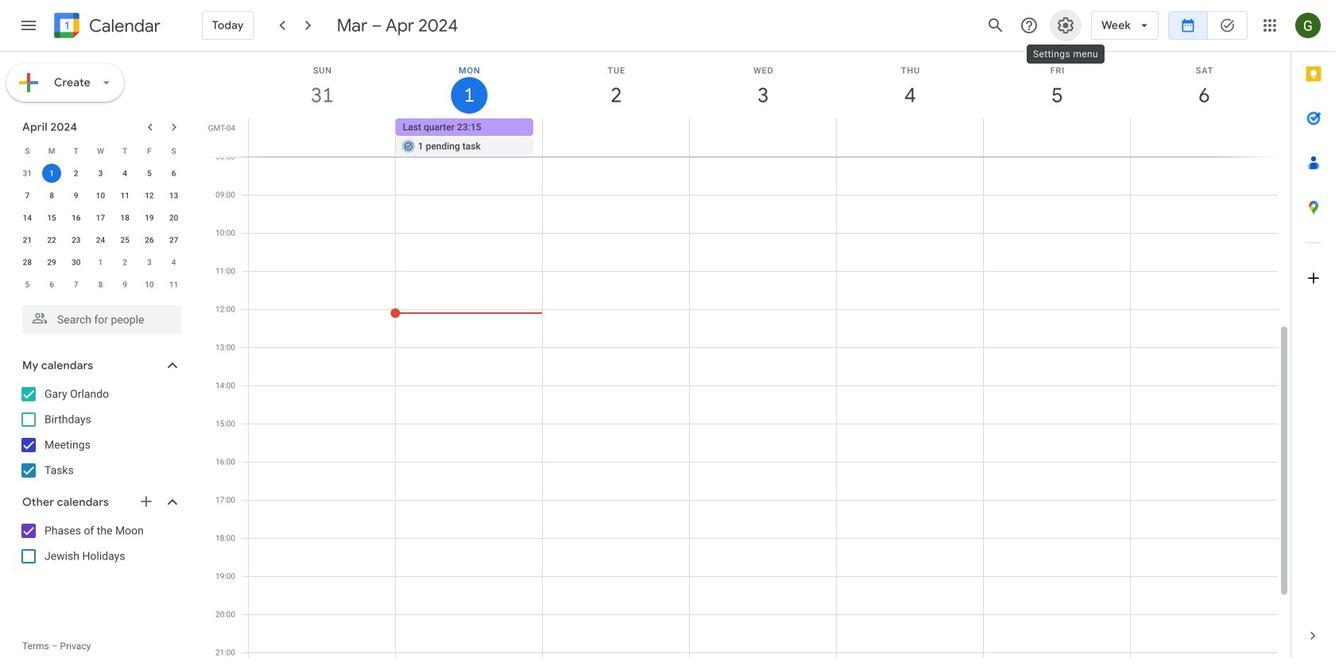Task type: locate. For each thing, give the bounding box(es) containing it.
calendar element
[[51, 10, 160, 45]]

17 element
[[91, 208, 110, 227]]

None search field
[[0, 299, 197, 334]]

19 element
[[140, 208, 159, 227]]

8 element
[[42, 186, 61, 205]]

23 element
[[67, 231, 86, 250]]

settings menu image
[[1057, 16, 1076, 35]]

14 element
[[18, 208, 37, 227]]

cell
[[249, 118, 396, 157], [396, 118, 543, 157], [543, 118, 690, 157], [690, 118, 837, 157], [837, 118, 984, 157], [984, 118, 1131, 157], [1131, 118, 1278, 157], [40, 162, 64, 184]]

main drawer image
[[19, 16, 38, 35]]

22 element
[[42, 231, 61, 250]]

1, today element
[[42, 164, 61, 183]]

15 element
[[42, 208, 61, 227]]

march 31 element
[[18, 164, 37, 183]]

heading inside calendar element
[[86, 16, 160, 35]]

Search for people text field
[[32, 305, 172, 334]]

5 element
[[140, 164, 159, 183]]

13 element
[[164, 186, 183, 205]]

may 4 element
[[164, 253, 183, 272]]

april 2024 grid
[[15, 140, 186, 296]]

row
[[242, 118, 1291, 157], [15, 140, 186, 162], [15, 162, 186, 184], [15, 184, 186, 207], [15, 207, 186, 229], [15, 229, 186, 251], [15, 251, 186, 273], [15, 273, 186, 296]]

9 element
[[67, 186, 86, 205]]

may 8 element
[[91, 275, 110, 294]]

3 element
[[91, 164, 110, 183]]

6 element
[[164, 164, 183, 183]]

24 element
[[91, 231, 110, 250]]

16 element
[[67, 208, 86, 227]]

may 11 element
[[164, 275, 183, 294]]

cell inside april 2024 grid
[[40, 162, 64, 184]]

may 6 element
[[42, 275, 61, 294]]

12 element
[[140, 186, 159, 205]]

row group
[[15, 162, 186, 296]]

grid
[[204, 52, 1291, 658]]

tab list
[[1292, 52, 1336, 614]]

7 element
[[18, 186, 37, 205]]

heading
[[86, 16, 160, 35]]

4 element
[[115, 164, 135, 183]]

2 element
[[67, 164, 86, 183]]



Task type: describe. For each thing, give the bounding box(es) containing it.
28 element
[[18, 253, 37, 272]]

21 element
[[18, 231, 37, 250]]

20 element
[[164, 208, 183, 227]]

30 element
[[67, 253, 86, 272]]

may 1 element
[[91, 253, 110, 272]]

10 element
[[91, 186, 110, 205]]

18 element
[[115, 208, 135, 227]]

other calendars list
[[3, 518, 197, 569]]

may 3 element
[[140, 253, 159, 272]]

26 element
[[140, 231, 159, 250]]

may 5 element
[[18, 275, 37, 294]]

29 element
[[42, 253, 61, 272]]

27 element
[[164, 231, 183, 250]]

may 10 element
[[140, 275, 159, 294]]

11 element
[[115, 186, 135, 205]]

my calendars list
[[3, 382, 197, 483]]

may 2 element
[[115, 253, 135, 272]]

add other calendars image
[[138, 494, 154, 510]]

25 element
[[115, 231, 135, 250]]

may 7 element
[[67, 275, 86, 294]]

may 9 element
[[115, 275, 135, 294]]



Task type: vqa. For each thing, say whether or not it's contained in the screenshot.
16 element
yes



